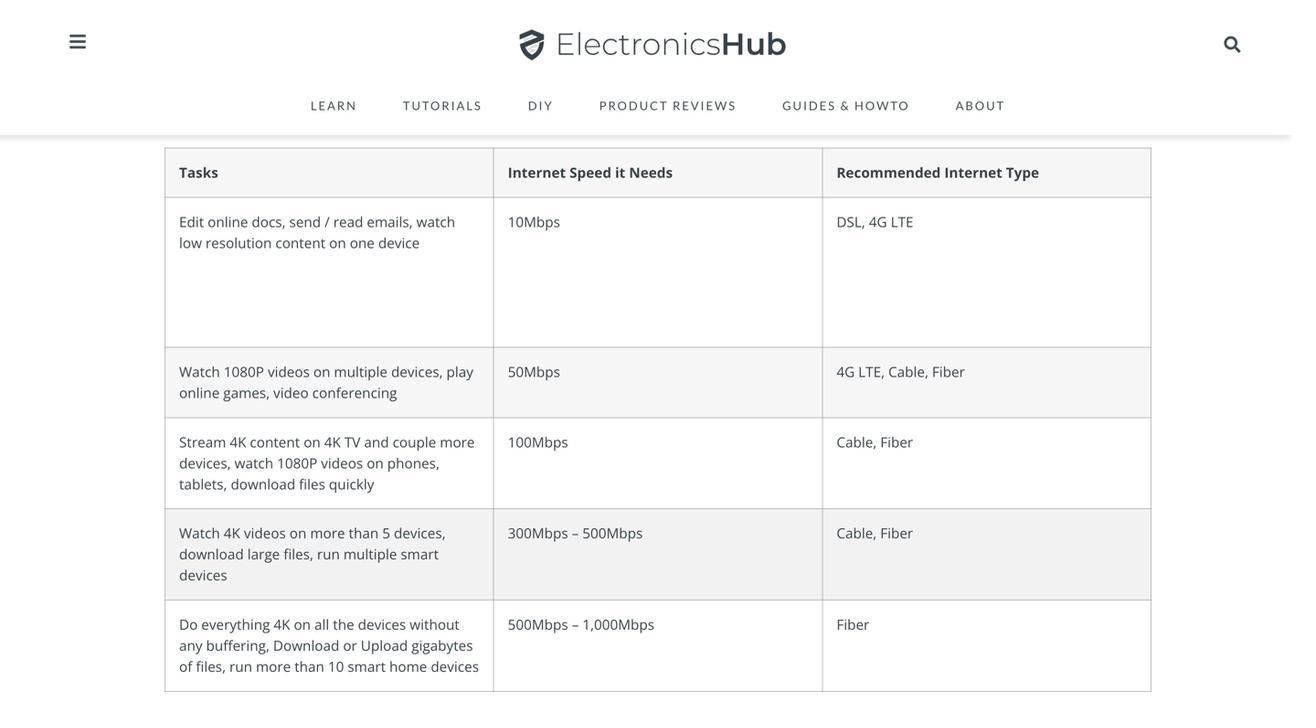 Task type: describe. For each thing, give the bounding box(es) containing it.
guides & howto
[[783, 98, 910, 113]]

watch inside edit online docs, send / read emails, watch low resolution content on one device
[[417, 212, 455, 231]]

stream
[[179, 432, 226, 451]]

case.
[[1074, 64, 1110, 85]]

dsl,
[[837, 212, 866, 231]]

download inside watch 4k videos on more than 5 devices, download large files, run multiple smart devices
[[179, 545, 244, 564]]

run inside do everything 4k on all the devices without any buffering, download or upload gigabytes of files, run more than 10 smart home devices
[[229, 657, 252, 676]]

on inside watch 1080p videos on multiple devices, play online games, video conferencing
[[313, 362, 330, 381]]

content inside edit online docs, send / read emails, watch low resolution content on one device
[[275, 233, 326, 252]]

1 horizontal spatial devices
[[358, 615, 406, 634]]

you
[[396, 12, 446, 47]]

product
[[599, 98, 669, 113]]

smart inside do everything 4k on all the devices without any buffering, download or upload gigabytes of files, run more than 10 smart home devices
[[348, 657, 386, 676]]

1,000mbps
[[583, 615, 655, 634]]

dsl, 4g lte
[[837, 212, 914, 231]]

watch 1080p videos on multiple devices, play online games, video conferencing
[[179, 362, 473, 402]]

0 vertical spatial speed
[[310, 12, 389, 47]]

howto
[[855, 98, 910, 113]]

guides & howto link
[[764, 95, 928, 117]]

resolution
[[206, 233, 272, 252]]

on left tv
[[304, 432, 321, 451]]

0 horizontal spatial it
[[615, 163, 626, 182]]

need?
[[698, 64, 741, 85]]

come
[[212, 64, 252, 85]]

edit online docs, send / read emails, watch low resolution content on one device
[[179, 212, 455, 252]]

watch 4k videos on more than 5 devices, download large files, run multiple smart devices
[[179, 524, 446, 585]]

video
[[273, 383, 309, 402]]

one
[[350, 233, 375, 252]]

a
[[242, 93, 251, 114]]

any
[[179, 636, 203, 655]]

tutorials
[[403, 98, 482, 113]]

watch inside stream 4k content on 4k tv and couple more devices, watch 1080p videos on phones, tablets, download files quickly
[[235, 453, 273, 472]]

content inside stream 4k content on 4k tv and couple more devices, watch 1080p videos on phones, tablets, download files quickly
[[250, 432, 300, 451]]

the
[[745, 64, 772, 85]]

low
[[179, 233, 202, 252]]

the for all
[[333, 615, 354, 634]]

large
[[247, 545, 280, 564]]

500mbps – 1,000mbps
[[508, 615, 655, 634]]

games,
[[223, 383, 270, 402]]

much
[[489, 64, 530, 85]]

product reviews
[[599, 98, 737, 113]]

10mbps
[[508, 212, 560, 231]]

docs,
[[252, 212, 286, 231]]

1 vertical spatial do
[[219, 93, 238, 114]]

files
[[299, 474, 325, 493]]

all
[[315, 615, 329, 634]]

than inside do everything 4k on all the devices without any buffering, download or upload gigabytes of files, run more than 10 smart home devices
[[295, 657, 324, 676]]

0 vertical spatial cable,
[[889, 362, 929, 381]]

on left the your
[[984, 64, 1003, 85]]

watch for watch 4k videos on more than 5 devices, download large files, run multiple smart devices
[[179, 524, 220, 543]]

edit
[[179, 212, 204, 231]]

how inside let us come back to the main question: how much internet speed do you need? the simple answer is: it depends on your use case. but we can do a rough calculation based on some common internet related tasks.
[[453, 64, 485, 85]]

cable, for 100mbps
[[837, 432, 877, 451]]

devices, inside watch 4k videos on more than 5 devices, download large files, run multiple smart devices
[[394, 524, 446, 543]]

about
[[956, 98, 1006, 113]]

1080p inside stream 4k content on 4k tv and couple more devices, watch 1080p videos on phones, tablets, download files quickly
[[277, 453, 317, 472]]

smart inside watch 4k videos on more than 5 devices, download large files, run multiple smart devices
[[401, 545, 439, 564]]

files, inside do everything 4k on all the devices without any buffering, download or upload gigabytes of files, run more than 10 smart home devices
[[196, 657, 226, 676]]

about link
[[938, 95, 1024, 117]]

tutorials link
[[385, 95, 501, 117]]

question:
[[381, 64, 449, 85]]

based
[[384, 93, 428, 114]]

devices, inside stream 4k content on 4k tv and couple more devices, watch 1080p videos on phones, tablets, download files quickly
[[179, 453, 231, 472]]

videos inside stream 4k content on 4k tv and couple more devices, watch 1080p videos on phones, tablets, download files quickly
[[321, 453, 363, 472]]

common
[[498, 93, 563, 114]]

cable, for 300mbps – 500mbps
[[837, 524, 877, 543]]

than inside watch 4k videos on more than 5 devices, download large files, run multiple smart devices
[[349, 524, 379, 543]]

100mbps
[[508, 432, 568, 451]]

read
[[333, 212, 363, 231]]

let us come back to the main question: how much internet speed do you need? the simple answer is: it depends on your use case. but we can do a rough calculation based on some common internet related tasks.
[[165, 64, 1140, 114]]

tasks
[[179, 163, 218, 182]]

– for 300mbps
[[572, 524, 579, 543]]

do
[[179, 615, 198, 634]]

4k inside watch 4k videos on more than 5 devices, download large files, run multiple smart devices
[[224, 524, 240, 543]]

0 horizontal spatial 500mbps
[[508, 615, 568, 634]]

on inside do everything 4k on all the devices without any buffering, download or upload gigabytes of files, run more than 10 smart home devices
[[294, 615, 311, 634]]

main
[[340, 64, 377, 85]]

0 vertical spatial do
[[644, 64, 663, 85]]

0 vertical spatial 500mbps
[[583, 524, 643, 543]]

recommended
[[837, 163, 941, 182]]

reviews
[[673, 98, 737, 113]]

300mbps – 500mbps
[[508, 524, 643, 543]]

back
[[256, 64, 290, 85]]

videos for more
[[244, 524, 286, 543]]

send
[[289, 212, 321, 231]]

it inside let us come back to the main question: how much internet speed do you need? the simple answer is: it depends on your use case. but we can do a rough calculation based on some common internet related tasks.
[[904, 64, 913, 85]]

we
[[165, 93, 185, 114]]

download inside stream 4k content on 4k tv and couple more devices, watch 1080p videos on phones, tablets, download files quickly
[[231, 474, 295, 493]]

1 vertical spatial 4g
[[837, 362, 855, 381]]

upload
[[361, 636, 408, 655]]

depends
[[918, 64, 980, 85]]

watch for watch 1080p videos on multiple devices, play online games, video conferencing
[[179, 362, 220, 381]]

on down and at the bottom of page
[[367, 453, 384, 472]]

number
[[677, 12, 785, 47]]

diy link
[[510, 95, 572, 117]]

it
[[542, 12, 563, 47]]

300mbps
[[508, 524, 568, 543]]

can
[[189, 93, 215, 114]]

emails,
[[367, 212, 413, 231]]

home
[[389, 657, 427, 676]]

type
[[1006, 163, 1040, 182]]

2 horizontal spatial devices
[[431, 657, 479, 676]]

how much speed you need? it is small number
[[165, 12, 785, 47]]

on left some
[[432, 93, 450, 114]]

let
[[165, 64, 187, 85]]

50mbps
[[508, 362, 560, 381]]



Task type: locate. For each thing, give the bounding box(es) containing it.
1 vertical spatial the
[[333, 615, 354, 634]]

files, right the large at the bottom
[[284, 545, 313, 564]]

0 vertical spatial internet
[[534, 64, 592, 85]]

0 vertical spatial devices,
[[391, 362, 443, 381]]

everything
[[201, 615, 270, 634]]

watch down games,
[[235, 453, 273, 472]]

0 vertical spatial watch
[[179, 362, 220, 381]]

much
[[230, 12, 303, 47]]

how up the us
[[165, 12, 224, 47]]

content down video
[[250, 432, 300, 451]]

speed up main
[[310, 12, 389, 47]]

0 vertical spatial 4g
[[869, 212, 887, 231]]

how
[[165, 12, 224, 47], [453, 64, 485, 85]]

more down download
[[256, 657, 291, 676]]

0 vertical spatial watch
[[417, 212, 455, 231]]

4k down tablets,
[[224, 524, 240, 543]]

2 vertical spatial cable,
[[837, 524, 877, 543]]

couple
[[393, 432, 436, 451]]

internet up 10mbps
[[508, 163, 566, 182]]

videos up the large at the bottom
[[244, 524, 286, 543]]

0 vertical spatial cable, fiber
[[837, 432, 913, 451]]

multiple inside watch 4k videos on more than 5 devices, download large files, run multiple smart devices
[[344, 545, 397, 564]]

1 horizontal spatial watch
[[417, 212, 455, 231]]

4k left tv
[[324, 432, 341, 451]]

0 vertical spatial 1080p
[[224, 362, 264, 381]]

1 vertical spatial smart
[[348, 657, 386, 676]]

1 vertical spatial cable, fiber
[[837, 524, 913, 543]]

more inside do everything 4k on all the devices without any buffering, download or upload gigabytes of files, run more than 10 smart home devices
[[256, 657, 291, 676]]

1 vertical spatial it
[[615, 163, 626, 182]]

the
[[313, 64, 336, 85], [333, 615, 354, 634]]

online
[[208, 212, 248, 231], [179, 383, 220, 402]]

500mbps left 1,000mbps
[[508, 615, 568, 634]]

4g lte, cable, fiber
[[837, 362, 965, 381]]

2 cable, fiber from the top
[[837, 524, 913, 543]]

1 vertical spatial online
[[179, 383, 220, 402]]

1 vertical spatial how
[[453, 64, 485, 85]]

tablets,
[[179, 474, 227, 493]]

cable,
[[889, 362, 929, 381], [837, 432, 877, 451], [837, 524, 877, 543]]

calculation
[[302, 93, 380, 114]]

–
[[572, 524, 579, 543], [572, 615, 579, 634]]

online left games,
[[179, 383, 220, 402]]

1 vertical spatial devices
[[358, 615, 406, 634]]

on
[[984, 64, 1003, 85], [432, 93, 450, 114], [329, 233, 346, 252], [313, 362, 330, 381], [304, 432, 321, 451], [367, 453, 384, 472], [290, 524, 307, 543], [294, 615, 311, 634]]

watch inside watch 4k videos on more than 5 devices, download large files, run multiple smart devices
[[179, 524, 220, 543]]

videos inside watch 1080p videos on multiple devices, play online games, video conferencing
[[268, 362, 310, 381]]

guides
[[783, 98, 836, 113]]

500mbps right 300mbps at left
[[583, 524, 643, 543]]

than down download
[[295, 657, 324, 676]]

0 horizontal spatial more
[[256, 657, 291, 676]]

learn
[[311, 98, 357, 113]]

devices, up tablets,
[[179, 453, 231, 472]]

1 vertical spatial run
[[229, 657, 252, 676]]

None search field
[[1218, 30, 1248, 60]]

it right is:
[[904, 64, 913, 85]]

online up "resolution"
[[208, 212, 248, 231]]

do everything 4k on all the devices without any buffering, download or upload gigabytes of files, run more than 10 smart home devices
[[179, 615, 479, 676]]

it left needs
[[615, 163, 626, 182]]

1 vertical spatial 500mbps
[[508, 615, 568, 634]]

need?
[[453, 12, 535, 47]]

1 horizontal spatial more
[[310, 524, 345, 543]]

devices up do
[[179, 566, 227, 585]]

2 watch from the top
[[179, 524, 220, 543]]

recommended internet type
[[837, 163, 1040, 182]]

devices inside watch 4k videos on more than 5 devices, download large files, run multiple smart devices
[[179, 566, 227, 585]]

files, right 'of'
[[196, 657, 226, 676]]

devices
[[179, 566, 227, 585], [358, 615, 406, 634], [431, 657, 479, 676]]

online inside edit online docs, send / read emails, watch low resolution content on one device
[[208, 212, 248, 231]]

bars image
[[69, 33, 87, 51]]

devices up upload
[[358, 615, 406, 634]]

on left all
[[294, 615, 311, 634]]

run
[[317, 545, 340, 564], [229, 657, 252, 676]]

on down files
[[290, 524, 307, 543]]

2 vertical spatial more
[[256, 657, 291, 676]]

devices, inside watch 1080p videos on multiple devices, play online games, video conferencing
[[391, 362, 443, 381]]

download
[[231, 474, 295, 493], [179, 545, 244, 564]]

1 horizontal spatial run
[[317, 545, 340, 564]]

of
[[179, 657, 192, 676]]

4k right stream
[[230, 432, 246, 451]]

1 vertical spatial cable,
[[837, 432, 877, 451]]

device
[[378, 233, 420, 252]]

1 horizontal spatial 1080p
[[277, 453, 317, 472]]

lte,
[[859, 362, 885, 381]]

1 horizontal spatial internet
[[945, 163, 1003, 182]]

learn link
[[292, 95, 376, 117]]

the right all
[[333, 615, 354, 634]]

1 horizontal spatial than
[[349, 524, 379, 543]]

4k inside do everything 4k on all the devices without any buffering, download or upload gigabytes of files, run more than 10 smart home devices
[[274, 615, 290, 634]]

1 horizontal spatial it
[[904, 64, 913, 85]]

run right the large at the bottom
[[317, 545, 340, 564]]

content down send
[[275, 233, 326, 252]]

multiple up conferencing
[[334, 362, 388, 381]]

to
[[294, 64, 309, 85]]

the inside let us come back to the main question: how much internet speed do you need? the simple answer is: it depends on your use case. but we can do a rough calculation based on some common internet related tasks.
[[313, 64, 336, 85]]

0 horizontal spatial devices
[[179, 566, 227, 585]]

0 horizontal spatial 4g
[[837, 362, 855, 381]]

internet down speed
[[567, 93, 625, 114]]

internet up diy link
[[534, 64, 592, 85]]

1 horizontal spatial do
[[644, 64, 663, 85]]

than left 5
[[349, 524, 379, 543]]

– for 500mbps
[[572, 615, 579, 634]]

0 vertical spatial more
[[440, 432, 475, 451]]

4g left lte
[[869, 212, 887, 231]]

0 vertical spatial smart
[[401, 545, 439, 564]]

0 horizontal spatial 1080p
[[224, 362, 264, 381]]

internet speed it needs
[[508, 163, 673, 182]]

2 – from the top
[[572, 615, 579, 634]]

cable, fiber for 100mbps
[[837, 432, 913, 451]]

diy
[[528, 98, 554, 113]]

0 horizontal spatial do
[[219, 93, 238, 114]]

0 vertical spatial devices
[[179, 566, 227, 585]]

phones,
[[387, 453, 440, 472]]

1 cable, fiber from the top
[[837, 432, 913, 451]]

1 vertical spatial more
[[310, 524, 345, 543]]

quickly
[[329, 474, 374, 493]]

the right to
[[313, 64, 336, 85]]

1 vertical spatial 1080p
[[277, 453, 317, 472]]

electronicshub logo image
[[515, 27, 789, 63]]

smart
[[401, 545, 439, 564], [348, 657, 386, 676]]

0 horizontal spatial how
[[165, 12, 224, 47]]

2 horizontal spatial more
[[440, 432, 475, 451]]

&
[[841, 98, 851, 113]]

us
[[191, 64, 208, 85]]

do left you
[[644, 64, 663, 85]]

lte
[[891, 212, 914, 231]]

0 vertical spatial download
[[231, 474, 295, 493]]

your
[[1007, 64, 1040, 85]]

related
[[629, 93, 680, 114]]

0 vertical spatial files,
[[284, 545, 313, 564]]

it
[[904, 64, 913, 85], [615, 163, 626, 182]]

small
[[598, 12, 670, 47]]

1 vertical spatial content
[[250, 432, 300, 451]]

0 vertical spatial –
[[572, 524, 579, 543]]

the for to
[[313, 64, 336, 85]]

is
[[569, 12, 591, 47]]

download
[[273, 636, 340, 655]]

smart down "or"
[[348, 657, 386, 676]]

speed
[[596, 64, 640, 85]]

the inside do everything 4k on all the devices without any buffering, download or upload gigabytes of files, run more than 10 smart home devices
[[333, 615, 354, 634]]

0 horizontal spatial speed
[[310, 12, 389, 47]]

– left 1,000mbps
[[572, 615, 579, 634]]

1 vertical spatial than
[[295, 657, 324, 676]]

tv
[[344, 432, 361, 451]]

watch
[[179, 362, 220, 381], [179, 524, 220, 543]]

more inside stream 4k content on 4k tv and couple more devices, watch 1080p videos on phones, tablets, download files quickly
[[440, 432, 475, 451]]

smart up without
[[401, 545, 439, 564]]

0 horizontal spatial run
[[229, 657, 252, 676]]

more right couple
[[440, 432, 475, 451]]

1 vertical spatial multiple
[[344, 545, 397, 564]]

buffering,
[[206, 636, 270, 655]]

1 vertical spatial –
[[572, 615, 579, 634]]

0 horizontal spatial watch
[[235, 453, 273, 472]]

1 vertical spatial speed
[[570, 163, 612, 182]]

internet
[[534, 64, 592, 85], [567, 93, 625, 114]]

devices, right 5
[[394, 524, 446, 543]]

0 vertical spatial content
[[275, 233, 326, 252]]

content
[[275, 233, 326, 252], [250, 432, 300, 451]]

watch up the device
[[417, 212, 455, 231]]

1 vertical spatial watch
[[179, 524, 220, 543]]

internet left type
[[945, 163, 1003, 182]]

1 horizontal spatial files,
[[284, 545, 313, 564]]

1080p up games,
[[224, 362, 264, 381]]

devices down gigabytes
[[431, 657, 479, 676]]

run inside watch 4k videos on more than 5 devices, download large files, run multiple smart devices
[[317, 545, 340, 564]]

videos for multiple
[[268, 362, 310, 381]]

0 horizontal spatial smart
[[348, 657, 386, 676]]

without
[[410, 615, 460, 634]]

is:
[[885, 64, 900, 85]]

2 internet from the left
[[945, 163, 1003, 182]]

1 watch from the top
[[179, 362, 220, 381]]

tasks.
[[684, 93, 725, 114]]

stream 4k content on 4k tv and couple more devices, watch 1080p videos on phones, tablets, download files quickly
[[179, 432, 475, 493]]

run down buffering,
[[229, 657, 252, 676]]

online inside watch 1080p videos on multiple devices, play online games, video conferencing
[[179, 383, 220, 402]]

download left files
[[231, 474, 295, 493]]

internet
[[508, 163, 566, 182], [945, 163, 1003, 182]]

watch up stream
[[179, 362, 220, 381]]

cable, fiber for 300mbps – 500mbps
[[837, 524, 913, 543]]

1 vertical spatial videos
[[321, 453, 363, 472]]

0 vertical spatial the
[[313, 64, 336, 85]]

1 vertical spatial download
[[179, 545, 244, 564]]

1 vertical spatial watch
[[235, 453, 273, 472]]

or
[[343, 636, 357, 655]]

1 vertical spatial devices,
[[179, 453, 231, 472]]

4g left the lte,
[[837, 362, 855, 381]]

1 internet from the left
[[508, 163, 566, 182]]

0 vertical spatial run
[[317, 545, 340, 564]]

more down files
[[310, 524, 345, 543]]

0 vertical spatial it
[[904, 64, 913, 85]]

1 horizontal spatial speed
[[570, 163, 612, 182]]

watch inside watch 1080p videos on multiple devices, play online games, video conferencing
[[179, 362, 220, 381]]

– right 300mbps at left
[[572, 524, 579, 543]]

4k
[[230, 432, 246, 451], [324, 432, 341, 451], [224, 524, 240, 543], [274, 615, 290, 634]]

on up conferencing
[[313, 362, 330, 381]]

on inside watch 4k videos on more than 5 devices, download large files, run multiple smart devices
[[290, 524, 307, 543]]

do left a
[[219, 93, 238, 114]]

0 horizontal spatial than
[[295, 657, 324, 676]]

0 vertical spatial videos
[[268, 362, 310, 381]]

simple
[[776, 64, 824, 85]]

1 horizontal spatial 4g
[[869, 212, 887, 231]]

0 horizontal spatial files,
[[196, 657, 226, 676]]

0 vertical spatial how
[[165, 12, 224, 47]]

1 vertical spatial internet
[[567, 93, 625, 114]]

multiple down 5
[[344, 545, 397, 564]]

2 vertical spatial devices,
[[394, 524, 446, 543]]

1 horizontal spatial smart
[[401, 545, 439, 564]]

devices, left play at the left bottom of the page
[[391, 362, 443, 381]]

on down /
[[329, 233, 346, 252]]

use
[[1044, 64, 1070, 85]]

conferencing
[[312, 383, 397, 402]]

play
[[447, 362, 473, 381]]

1 horizontal spatial how
[[453, 64, 485, 85]]

0 horizontal spatial internet
[[508, 163, 566, 182]]

1080p up files
[[277, 453, 317, 472]]

multiple
[[334, 362, 388, 381], [344, 545, 397, 564]]

on inside edit online docs, send / read emails, watch low resolution content on one device
[[329, 233, 346, 252]]

videos up video
[[268, 362, 310, 381]]

files, inside watch 4k videos on more than 5 devices, download large files, run multiple smart devices
[[284, 545, 313, 564]]

rough
[[255, 93, 298, 114]]

multiple inside watch 1080p videos on multiple devices, play online games, video conferencing
[[334, 362, 388, 381]]

0 vertical spatial than
[[349, 524, 379, 543]]

needs
[[629, 163, 673, 182]]

4k up download
[[274, 615, 290, 634]]

1 horizontal spatial 500mbps
[[583, 524, 643, 543]]

speed left needs
[[570, 163, 612, 182]]

some
[[454, 93, 494, 114]]

cable, fiber
[[837, 432, 913, 451], [837, 524, 913, 543]]

how up some
[[453, 64, 485, 85]]

download left the large at the bottom
[[179, 545, 244, 564]]

answer
[[828, 64, 881, 85]]

2 vertical spatial videos
[[244, 524, 286, 543]]

4g
[[869, 212, 887, 231], [837, 362, 855, 381]]

videos up quickly at the bottom of the page
[[321, 453, 363, 472]]

devices,
[[391, 362, 443, 381], [179, 453, 231, 472], [394, 524, 446, 543]]

videos inside watch 4k videos on more than 5 devices, download large files, run multiple smart devices
[[244, 524, 286, 543]]

0 vertical spatial multiple
[[334, 362, 388, 381]]

but
[[1114, 64, 1140, 85]]

more inside watch 4k videos on more than 5 devices, download large files, run multiple smart devices
[[310, 524, 345, 543]]

1 – from the top
[[572, 524, 579, 543]]

1080p inside watch 1080p videos on multiple devices, play online games, video conferencing
[[224, 362, 264, 381]]

2 vertical spatial devices
[[431, 657, 479, 676]]

0 vertical spatial online
[[208, 212, 248, 231]]

watch down tablets,
[[179, 524, 220, 543]]

5
[[382, 524, 390, 543]]

1 vertical spatial files,
[[196, 657, 226, 676]]



Task type: vqa. For each thing, say whether or not it's contained in the screenshot.


